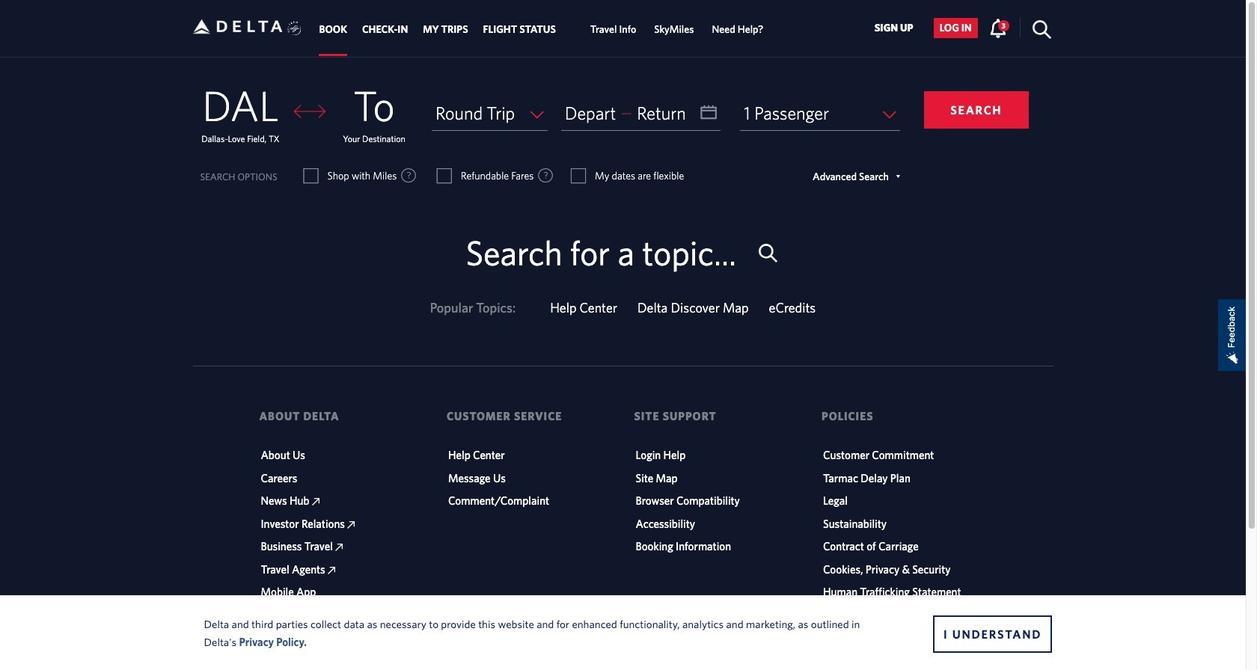 Task type: describe. For each thing, give the bounding box(es) containing it.
delta air lines image
[[193, 3, 283, 50]]

1 vertical spatial this link opens another site in a new window that may not follow the same accessibility policies as delta air lines. image
[[335, 544, 343, 552]]

skyteam image
[[287, 5, 302, 52]]

this link opens another site in a new window that may not follow the same accessibility policies as delta air lines. image
[[312, 499, 319, 506]]

2 vertical spatial this link opens another site in a new window that may not follow the same accessibility policies as delta air lines. image
[[328, 567, 335, 575]]



Task type: locate. For each thing, give the bounding box(es) containing it.
this link opens another site in a new window that may not follow the same accessibility policies as delta air lines. image
[[348, 522, 355, 529], [335, 544, 343, 552], [328, 567, 335, 575]]

tab list
[[312, 0, 773, 56]]

None checkbox
[[438, 168, 451, 183]]

None text field
[[561, 96, 721, 131]]

0 vertical spatial this link opens another site in a new window that may not follow the same accessibility policies as delta air lines. image
[[348, 522, 355, 529]]

None field
[[432, 96, 548, 131], [740, 96, 900, 131], [432, 96, 548, 131], [740, 96, 900, 131]]

None checkbox
[[304, 168, 318, 183], [572, 168, 585, 183], [304, 168, 318, 183], [572, 168, 585, 183]]



Task type: vqa. For each thing, say whether or not it's contained in the screenshot.
text field
yes



